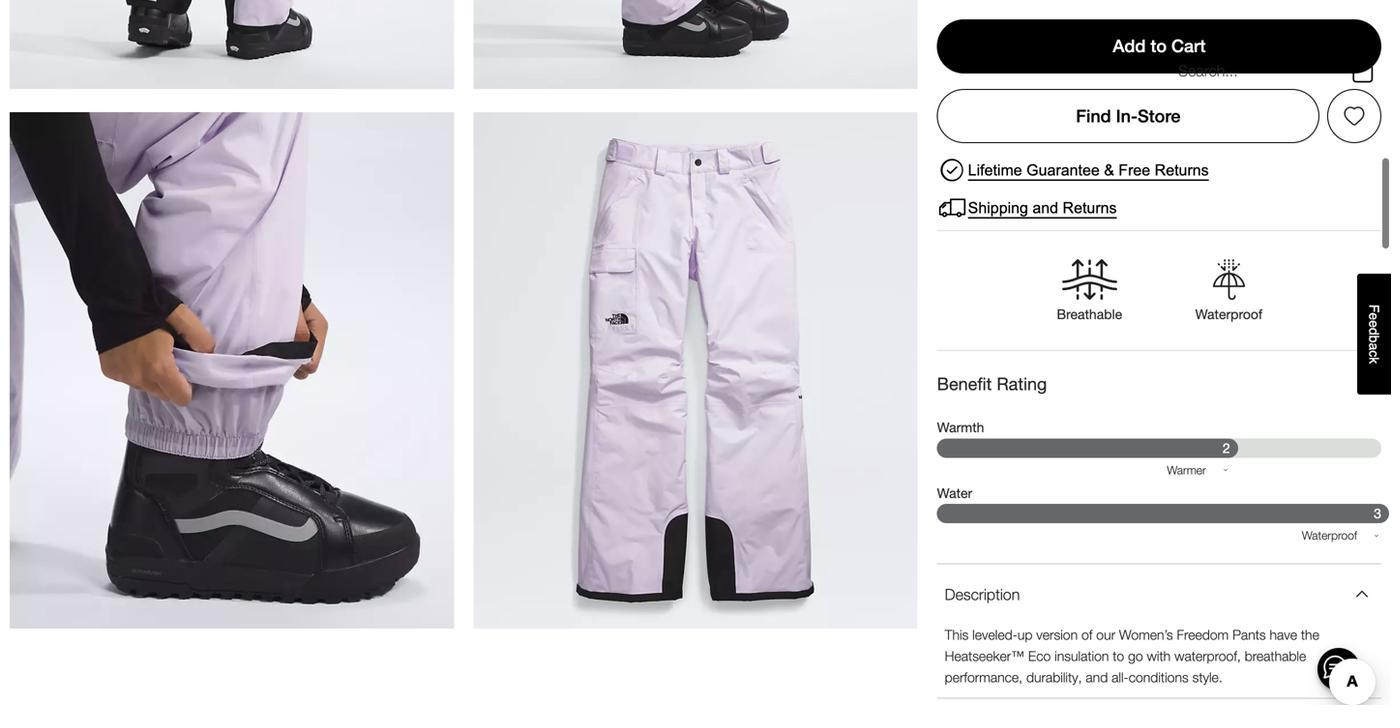 Task type: vqa. For each thing, say whether or not it's contained in the screenshot.
Warmth
yes



Task type: describe. For each thing, give the bounding box(es) containing it.
benefit
[[938, 374, 993, 395]]

shipping and returns button
[[938, 193, 1118, 224]]

returns inside button
[[1155, 161, 1210, 179]]

version
[[1037, 627, 1078, 643]]

warmth
[[938, 420, 985, 436]]

1 vertical spatial waterproof
[[1303, 529, 1358, 543]]

find
[[1077, 106, 1112, 126]]

durability,
[[1027, 670, 1083, 686]]

2 e from the top
[[1367, 321, 1383, 328]]

go
[[1129, 648, 1144, 664]]

freedom
[[1178, 627, 1230, 643]]

warmth 2
[[938, 420, 1231, 457]]

0 vertical spatial waterproof
[[1196, 307, 1263, 323]]

heatseeker™
[[945, 648, 1025, 664]]

to inside "add to cart" button
[[1151, 36, 1167, 56]]

2
[[1224, 441, 1231, 457]]

description
[[945, 586, 1021, 604]]

women's
[[1120, 627, 1174, 643]]

cart
[[1172, 36, 1206, 56]]

f e e d b a c k
[[1367, 305, 1383, 364]]

conditions
[[1129, 670, 1189, 686]]

f
[[1367, 305, 1383, 313]]

the
[[1302, 627, 1320, 643]]

water for water repellent
[[1032, 555, 1061, 568]]

all-
[[1112, 670, 1129, 686]]

shipping
[[969, 199, 1029, 217]]

rating
[[997, 374, 1048, 395]]

&
[[1105, 161, 1115, 179]]

benefit rating
[[938, 374, 1048, 395]]

2 vertical spatial waterproof
[[1228, 555, 1288, 568]]

have
[[1270, 627, 1298, 643]]

water resistant
[[1130, 555, 1209, 568]]

view cart image
[[1348, 57, 1379, 86]]

insulation
[[1055, 648, 1110, 664]]

and inside this leveled-up version of our women's freedom pants have the heatseeker™ eco insulation to go with waterproof, breathable performance, durability, and all-conditions style.
[[1086, 670, 1109, 686]]

store
[[1138, 106, 1181, 126]]

c
[[1367, 351, 1383, 357]]

this
[[945, 627, 969, 643]]



Task type: locate. For each thing, give the bounding box(es) containing it.
waterproof,
[[1175, 648, 1242, 664]]

and inside button
[[1033, 199, 1059, 217]]

2 horizontal spatial water
[[1130, 555, 1159, 568]]

returns down lifetime guarantee & free returns
[[1063, 199, 1118, 217]]

d
[[1367, 328, 1383, 336]]

find in-store
[[1077, 106, 1181, 126]]

performance,
[[945, 670, 1023, 686]]

water for water resistant
[[1130, 555, 1159, 568]]

style.
[[1193, 670, 1223, 686]]

waterproof
[[1196, 307, 1263, 323], [1303, 529, 1358, 543], [1228, 555, 1288, 568]]

lifetime guarantee & free returns
[[969, 161, 1210, 179]]

0 horizontal spatial and
[[1033, 199, 1059, 217]]

to right the add
[[1151, 36, 1167, 56]]

with
[[1148, 648, 1171, 664]]

resistant
[[1163, 555, 1209, 568]]

0 horizontal spatial to
[[1113, 648, 1125, 664]]

0 vertical spatial returns
[[1155, 161, 1210, 179]]

water inside water 3
[[938, 485, 973, 501]]

0 vertical spatial to
[[1151, 36, 1167, 56]]

lifetime guarantee & free returns button
[[938, 155, 1210, 186]]

returns
[[1155, 161, 1210, 179], [1063, 199, 1118, 217]]

guarantee
[[1027, 161, 1100, 179]]

free
[[1119, 161, 1151, 179]]

1 horizontal spatial to
[[1151, 36, 1167, 56]]

to
[[1151, 36, 1167, 56], [1113, 648, 1125, 664]]

and left all-
[[1086, 670, 1109, 686]]

leveled-
[[973, 627, 1018, 643]]

to inside this leveled-up version of our women's freedom pants have the heatseeker™ eco insulation to go with waterproof, breathable performance, durability, and all-conditions style.
[[1113, 648, 1125, 664]]

eco
[[1029, 648, 1051, 664]]

b
[[1367, 336, 1383, 343]]

a
[[1367, 343, 1383, 351]]

add to cart
[[1114, 36, 1206, 56]]

1 horizontal spatial water
[[1032, 555, 1061, 568]]

add
[[1114, 36, 1146, 56]]

1 horizontal spatial returns
[[1155, 161, 1210, 179]]

water left repellent
[[1032, 555, 1061, 568]]

up
[[1018, 627, 1033, 643]]

description button
[[938, 565, 1382, 625]]

0 horizontal spatial returns
[[1063, 199, 1118, 217]]

0 horizontal spatial water
[[938, 485, 973, 501]]

1 horizontal spatial and
[[1086, 670, 1109, 686]]

find in-store button
[[938, 89, 1320, 143]]

breathable
[[1246, 648, 1307, 664]]

returns right free
[[1155, 161, 1210, 179]]

3
[[1375, 506, 1382, 522]]

e up b
[[1367, 321, 1383, 328]]

1 vertical spatial returns
[[1063, 199, 1118, 217]]

returns inside button
[[1063, 199, 1118, 217]]

pants
[[1233, 627, 1267, 643]]

e
[[1367, 313, 1383, 321], [1367, 321, 1383, 328]]

1 vertical spatial to
[[1113, 648, 1125, 664]]

and down guarantee
[[1033, 199, 1059, 217]]

0 vertical spatial and
[[1033, 199, 1059, 217]]

breathable
[[1058, 307, 1123, 323]]

water left resistant
[[1130, 555, 1159, 568]]

water 3
[[938, 485, 1382, 522]]

lifetime
[[969, 161, 1023, 179]]

water down warmth
[[938, 485, 973, 501]]

and
[[1033, 199, 1059, 217], [1086, 670, 1109, 686]]

e up d
[[1367, 313, 1383, 321]]

shipping and returns
[[969, 199, 1118, 217]]

to left go
[[1113, 648, 1125, 664]]

1 vertical spatial and
[[1086, 670, 1109, 686]]

of
[[1082, 627, 1093, 643]]

1 e from the top
[[1367, 313, 1383, 321]]

this leveled-up version of our women's freedom pants have the heatseeker™ eco insulation to go with waterproof, breathable performance, durability, and all-conditions style.
[[945, 627, 1320, 686]]

our
[[1097, 627, 1116, 643]]

add to cart button
[[938, 19, 1382, 74]]

warmer
[[1168, 464, 1207, 477]]

water for water 3
[[938, 485, 973, 501]]

water repellent
[[1032, 555, 1111, 568]]

in-
[[1117, 106, 1138, 126]]

f e e d b a c k button
[[1358, 274, 1392, 395]]

water
[[938, 485, 973, 501], [1032, 555, 1061, 568], [1130, 555, 1159, 568]]

repellent
[[1064, 555, 1111, 568]]

k
[[1367, 357, 1383, 364]]



